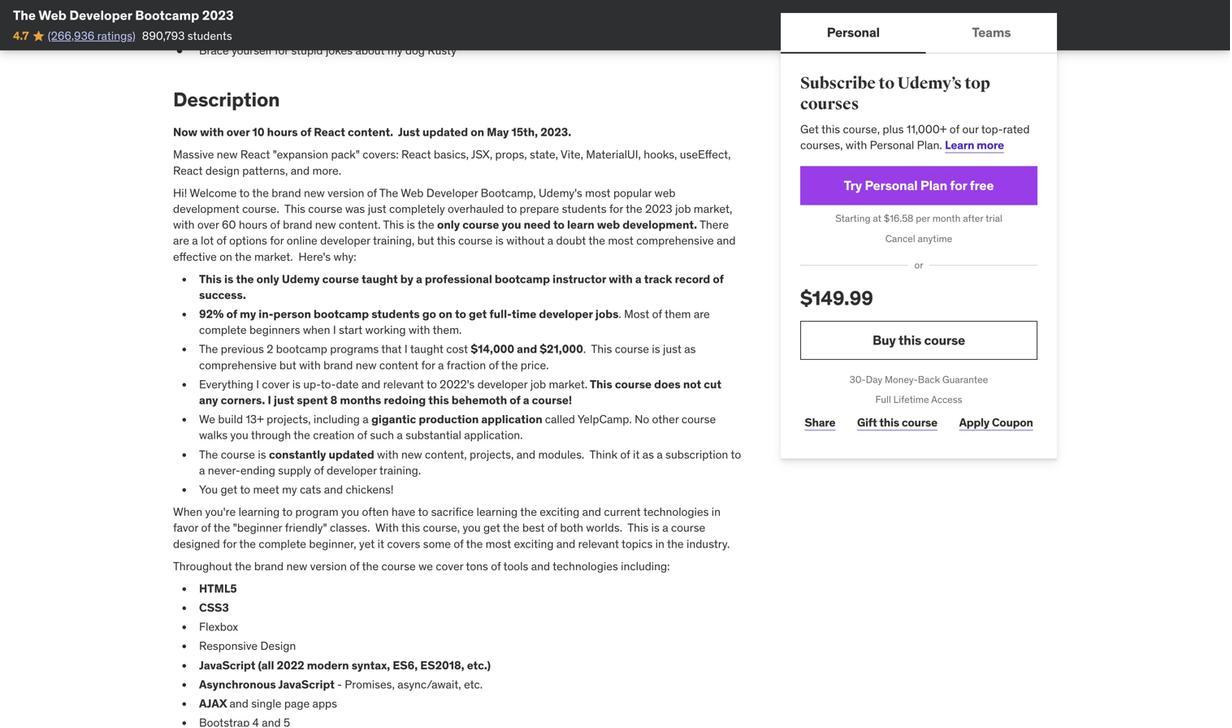 Task type: locate. For each thing, give the bounding box(es) containing it.
you
[[199, 482, 218, 497]]

to up 'yourself'
[[242, 21, 252, 35]]

and
[[291, 163, 310, 178], [717, 233, 736, 248], [517, 342, 538, 357], [362, 377, 381, 392], [517, 447, 536, 462], [324, 482, 343, 497], [583, 505, 602, 520], [557, 537, 576, 551], [531, 559, 550, 574], [230, 697, 249, 711]]

as
[[685, 342, 696, 357], [643, 447, 654, 462]]

react up pack"
[[314, 125, 345, 140]]

1 vertical spatial web
[[401, 186, 424, 200]]

the down yet
[[362, 559, 379, 574]]

with new content, projects, and modules.  think of it as a subscription to a never-ending supply of developer training.
[[199, 447, 742, 478]]

0 vertical spatial complete
[[199, 323, 247, 337]]

for inside .  this course is just as comprehensive but with brand new content for a fraction of the price.
[[422, 358, 435, 373]]

complete
[[199, 323, 247, 337], [259, 537, 306, 551]]

tab list
[[781, 13, 1058, 54]]

1 vertical spatial most
[[608, 233, 634, 248]]

with inside with new content, projects, and modules.  think of it as a subscription to a never-ending supply of developer training.
[[377, 447, 399, 462]]

0 horizontal spatial only
[[257, 272, 279, 286]]

1 horizontal spatial it
[[633, 447, 640, 462]]

are right them
[[694, 307, 710, 322]]

and inside 'now with over 10 hours of react content.  just updated on may 15th, 2023. massive new react "expansion pack" covers: react basics, jsx, props, state, vite, materialui, hooks, useeffect, react design patterns, and more.'
[[291, 163, 310, 178]]

0 vertical spatial updated
[[423, 125, 468, 140]]

projects, inside with new content, projects, and modules.  think of it as a subscription to a never-ending supply of developer training.
[[470, 447, 514, 462]]

0 horizontal spatial as
[[643, 447, 654, 462]]

with inside 'now with over 10 hours of react content.  just updated on may 15th, 2023. massive new react "expansion pack" covers: react basics, jsx, props, state, vite, materialui, hooks, useeffect, react design patterns, and more.'
[[200, 125, 224, 140]]

is inside the hi! welcome to the brand new version of the web developer bootcamp, udemy's most popular web development course.  this course was just completely overhauled to prepare students for the 2023 job market, with over 60 hours of brand new content. this is the
[[407, 218, 415, 232]]

version inside when you're learning to program you often have to sacrifice learning the exciting and current technologies in favor of the "beginner friendly" classes.  with this course, you get the best of both worlds.  this is a course designed for the complete beginner, yet it covers some of the most exciting and relevant topics in the industry. throughout the brand new version of the course we cover tons of tools and technologies including:
[[310, 559, 347, 574]]

on up them.
[[439, 307, 453, 322]]

course, inside get this course, plus 11,000+ of our top-rated courses, with personal plan.
[[843, 122, 880, 136]]

1 horizontal spatial web
[[597, 218, 620, 232]]

course, left plus
[[843, 122, 880, 136]]

only down overhauled
[[437, 218, 460, 232]]

0 vertical spatial just
[[368, 202, 387, 216]]

1 vertical spatial version
[[310, 559, 347, 574]]

1 vertical spatial only
[[257, 272, 279, 286]]

1 vertical spatial hours
[[239, 218, 268, 232]]

jobs
[[596, 307, 619, 322]]

content
[[380, 358, 419, 373]]

this down jobs
[[591, 342, 612, 357]]

developer up chickens!
[[327, 463, 377, 478]]

brand down "beginner
[[254, 559, 284, 574]]

is inside "there are a lot of options for online developer training, but this course is without a doubt the most comprehensive and effective on the market.  here's why:"
[[496, 233, 504, 248]]

this inside this course does not cut any corners. i just spent 8 months redoing this behemoth of a course!
[[429, 393, 449, 408]]

1 vertical spatial taught
[[410, 342, 444, 357]]

dog
[[406, 43, 425, 58]]

after
[[963, 212, 984, 225]]

0 vertical spatial xsmall image
[[173, 0, 186, 14]]

a down months
[[363, 412, 369, 427]]

online
[[287, 233, 318, 248]]

is left without
[[496, 233, 504, 248]]

throughout
[[173, 559, 232, 574]]

updated down creation
[[329, 447, 374, 462]]

1 horizontal spatial just
[[368, 202, 387, 216]]

this
[[285, 202, 306, 216], [383, 218, 404, 232], [199, 272, 222, 286], [591, 342, 612, 357], [590, 377, 613, 392], [628, 521, 649, 535]]

production
[[419, 412, 479, 427]]

just
[[368, 202, 387, 216], [663, 342, 682, 357], [274, 393, 294, 408]]

single
[[251, 697, 282, 711]]

just right 'was'
[[368, 202, 387, 216]]

developer inside with new content, projects, and modules.  think of it as a subscription to a never-ending supply of developer training.
[[327, 463, 377, 478]]

a inside .  this course is just as comprehensive but with brand new content for a fraction of the price.
[[438, 358, 444, 373]]

of up designed
[[201, 521, 211, 535]]

es2018,
[[421, 658, 465, 673]]

up-
[[303, 377, 321, 392]]

for inside the hi! welcome to the brand new version of the web developer bootcamp, udemy's most popular web development course.  this course was just completely overhauled to prepare students for the 2023 job market, with over 60 hours of brand new content. this is the
[[610, 202, 624, 216]]

developer up (266,936 ratings)
[[69, 7, 132, 24]]

job
[[676, 202, 691, 216], [531, 377, 546, 392]]

1 horizontal spatial as
[[685, 342, 696, 357]]

1 vertical spatial my
[[240, 307, 256, 322]]

i inside . most of them are complete beginners when i start working with them.
[[333, 323, 336, 337]]

you down "13+"
[[230, 428, 249, 443]]

meet
[[253, 482, 279, 497]]

the inside the hi! welcome to the brand new version of the web developer bootcamp, udemy's most popular web development course.  this course was just completely overhauled to prepare students for the 2023 job market, with over 60 hours of brand new content. this is the
[[379, 186, 398, 200]]

in right "topics"
[[656, 537, 665, 551]]

time
[[512, 307, 537, 322]]

(266,936
[[48, 28, 95, 43]]

the up 4.7
[[13, 7, 36, 24]]

0 horizontal spatial comprehensive
[[199, 358, 277, 373]]

this up production
[[429, 393, 449, 408]]

most up the tools on the left
[[486, 537, 511, 551]]

brand inside .  this course is just as comprehensive but with brand new content for a fraction of the price.
[[324, 358, 353, 373]]

1 vertical spatial comprehensive
[[199, 358, 277, 373]]

2 vertical spatial personal
[[865, 177, 918, 194]]

with down development
[[173, 218, 195, 232]]

them.
[[433, 323, 462, 337]]

0 vertical spatial technologies
[[644, 505, 709, 520]]

but inside "there are a lot of options for online developer training, but this course is without a doubt the most comprehensive and effective on the market.  here's why:"
[[417, 233, 434, 248]]

web right real
[[304, 21, 326, 35]]

the web developer bootcamp 2023
[[13, 7, 234, 24]]

covers:
[[363, 147, 399, 162]]

to-
[[321, 377, 336, 392]]

1 vertical spatial projects,
[[470, 447, 514, 462]]

0 horizontal spatial taught
[[362, 272, 398, 286]]

0 vertical spatial version
[[328, 186, 364, 200]]

a
[[192, 233, 198, 248], [548, 233, 554, 248], [416, 272, 423, 286], [636, 272, 642, 286], [438, 358, 444, 373], [523, 393, 530, 408], [363, 412, 369, 427], [397, 428, 403, 443], [657, 447, 663, 462], [199, 463, 205, 478], [663, 521, 669, 535]]

of down we build 13+ projects, including a gigantic production application
[[357, 428, 367, 443]]

subscribe to udemy's top courses
[[801, 74, 991, 114]]

as up not
[[685, 342, 696, 357]]

over
[[227, 125, 250, 140], [197, 218, 219, 232]]

xsmall image for brace
[[173, 43, 186, 59]]

on inside 'now with over 10 hours of react content.  just updated on may 15th, 2023. massive new react "expansion pack" covers: react basics, jsx, props, state, vite, materialui, hooks, useeffect, react design patterns, and more.'
[[471, 125, 485, 140]]

new inside when you're learning to program you often have to sacrifice learning the exciting and current technologies in favor of the "beginner friendly" classes.  with this course, you get the best of both worlds.  this is a course designed for the complete beginner, yet it covers some of the most exciting and relevant topics in the industry. throughout the brand new version of the course we cover tons of tools and technologies including:
[[287, 559, 307, 574]]

was
[[345, 202, 365, 216]]

buy this course button
[[801, 321, 1038, 360]]

and right the tools on the left
[[531, 559, 550, 574]]

the inside .  this course is just as comprehensive but with brand new content for a fraction of the price.
[[501, 358, 518, 373]]

web
[[38, 7, 67, 24], [401, 186, 424, 200]]

0 vertical spatial projects,
[[267, 412, 311, 427]]

0 vertical spatial hours
[[267, 125, 298, 140]]

it inside with new content, projects, and modules.  think of it as a subscription to a never-ending supply of developer training.
[[633, 447, 640, 462]]

0 horizontal spatial technologies
[[553, 559, 618, 574]]

professional
[[425, 272, 492, 286]]

for down popular
[[610, 202, 624, 216]]

1 horizontal spatial are
[[694, 307, 710, 322]]

html5
[[199, 582, 237, 596]]

1 vertical spatial over
[[197, 218, 219, 232]]

most inside "there are a lot of options for online developer training, but this course is without a doubt the most comprehensive and effective on the market.  here's why:"
[[608, 233, 634, 248]]

1 vertical spatial 2023
[[646, 202, 673, 216]]

current
[[604, 505, 641, 520]]

of right 92%
[[226, 307, 237, 322]]

2022's
[[440, 377, 475, 392]]

is inside when you're learning to program you often have to sacrifice learning the exciting and current technologies in favor of the "beginner friendly" classes.  with this course, you get the best of both worlds.  this is a course designed for the complete beginner, yet it covers some of the most exciting and relevant topics in the industry. throughout the brand new version of the course we cover tons of tools and technologies including:
[[652, 521, 660, 535]]

1 vertical spatial it
[[378, 537, 384, 551]]

developer up overhauled
[[427, 186, 478, 200]]

of right lot
[[217, 233, 227, 248]]

hours inside the hi! welcome to the brand new version of the web developer bootcamp, udemy's most popular web development course.  this course was just completely overhauled to prepare students for the 2023 job market, with over 60 hours of brand new content. this is the
[[239, 218, 268, 232]]

1 horizontal spatial students
[[372, 307, 420, 322]]

updated inside 'now with over 10 hours of react content.  just updated on may 15th, 2023. massive new react "expansion pack" covers: react basics, jsx, props, state, vite, materialui, hooks, useeffect, react design patterns, and more.'
[[423, 125, 468, 140]]

0 horizontal spatial 2023
[[202, 7, 234, 24]]

the down $14,000
[[501, 358, 518, 373]]

starting at $16.58 per month after trial cancel anytime
[[836, 212, 1003, 245]]

1 vertical spatial on
[[220, 249, 232, 264]]

jokes
[[326, 43, 353, 58]]

this right gift
[[880, 415, 900, 430]]

0 horizontal spatial learning
[[239, 505, 280, 520]]

in up industry.
[[712, 505, 721, 520]]

0 vertical spatial build
[[255, 21, 280, 35]]

try
[[844, 177, 862, 194]]

course inside the hi! welcome to the brand new version of the web developer bootcamp, udemy's most popular web development course.  this course was just completely overhauled to prepare students for the 2023 job market, with over 60 hours of brand new content. this is the
[[308, 202, 343, 216]]

flexbox
[[199, 620, 238, 635]]

0 vertical spatial cover
[[262, 377, 290, 392]]

students up 'brace'
[[188, 28, 232, 43]]

this right buy
[[899, 332, 922, 349]]

buy
[[873, 332, 896, 349]]

the up success.
[[236, 272, 254, 286]]

0 vertical spatial 2023
[[202, 7, 234, 24]]

projects,
[[267, 412, 311, 427], [470, 447, 514, 462]]

0 vertical spatial job
[[676, 202, 691, 216]]

a up the 2022's
[[438, 358, 444, 373]]

1 horizontal spatial developer
[[427, 186, 478, 200]]

bootcamp
[[495, 272, 550, 286], [314, 307, 369, 322], [276, 342, 328, 357]]

useeffect,
[[680, 147, 731, 162]]

my down supply
[[282, 482, 297, 497]]

1 horizontal spatial projects,
[[470, 447, 514, 462]]

of inside this course does not cut any corners. i just spent 8 months redoing this behemoth of a course!
[[510, 393, 521, 408]]

1 vertical spatial technologies
[[553, 559, 618, 574]]

trial
[[986, 212, 1003, 225]]

taught left the by
[[362, 272, 398, 286]]

1 vertical spatial job
[[531, 377, 546, 392]]

through
[[251, 428, 291, 443]]

are inside . most of them are complete beginners when i start working with them.
[[694, 307, 710, 322]]

web up completely
[[401, 186, 424, 200]]

of inside called yelpcamp. no other course walks you through the creation of such a substantial application.
[[357, 428, 367, 443]]

1 horizontal spatial my
[[282, 482, 297, 497]]

0 horizontal spatial students
[[188, 28, 232, 43]]

to left udemy's
[[879, 74, 895, 93]]

walks
[[199, 428, 228, 443]]

0 horizontal spatial it
[[378, 537, 384, 551]]

cover down 2
[[262, 377, 290, 392]]

new down friendly" at left
[[287, 559, 307, 574]]

as inside .  this course is just as comprehensive but with brand new content for a fraction of the price.
[[685, 342, 696, 357]]

success.
[[199, 288, 246, 302]]

javascript up page
[[278, 677, 335, 692]]

but
[[417, 233, 434, 248], [280, 358, 297, 373]]

beginner,
[[309, 537, 357, 551]]

web inside the hi! welcome to the brand new version of the web developer bootcamp, udemy's most popular web development course.  this course was just completely overhauled to prepare students for the 2023 job market, with over 60 hours of brand new content. this is the
[[401, 186, 424, 200]]

1 vertical spatial web
[[655, 186, 676, 200]]

of inside 'now with over 10 hours of react content.  just updated on may 15th, 2023. massive new react "expansion pack" covers: react basics, jsx, props, state, vite, materialui, hooks, useeffect, react design patterns, and more.'
[[301, 125, 311, 140]]

for
[[275, 43, 289, 58], [950, 177, 968, 194], [610, 202, 624, 216], [270, 233, 284, 248], [422, 358, 435, 373], [223, 537, 237, 551]]

2023 inside the hi! welcome to the brand new version of the web developer bootcamp, udemy's most popular web development course.  this course was just completely overhauled to prepare students for the 2023 job market, with over 60 hours of brand new content. this is the
[[646, 202, 673, 216]]

1 horizontal spatial taught
[[410, 342, 444, 357]]

1 horizontal spatial web
[[401, 186, 424, 200]]

xsmall image
[[173, 0, 186, 14], [173, 20, 186, 36], [173, 43, 186, 59]]

new down programs
[[356, 358, 377, 373]]

personal inside get this course, plus 11,000+ of our top-rated courses, with personal plan.
[[870, 138, 915, 152]]

0 horizontal spatial are
[[173, 233, 189, 248]]

on inside "there are a lot of options for online developer training, but this course is without a doubt the most comprehensive and effective on the market.  here's why:"
[[220, 249, 232, 264]]

over inside the hi! welcome to the brand new version of the web developer bootcamp, udemy's most popular web development course.  this course was just completely overhauled to prepare students for the 2023 job market, with over 60 hours of brand new content. this is the
[[197, 218, 219, 232]]

job inside the hi! welcome to the brand new version of the web developer bootcamp, udemy's most popular web development course.  this course was just completely overhauled to prepare students for the 2023 job market, with over 60 hours of brand new content. this is the
[[676, 202, 691, 216]]

html5 css3 flexbox responsive design javascript (all 2022 modern syntax, es6, es2018, etc.) asynchronous javascript - promises, async/await, etc. ajax and single page apps
[[199, 582, 491, 711]]

2 horizontal spatial web
[[655, 186, 676, 200]]

you're
[[205, 505, 236, 520]]

apps!
[[328, 21, 356, 35]]

0 vertical spatial in
[[712, 505, 721, 520]]

0 horizontal spatial over
[[197, 218, 219, 232]]

sacrifice
[[431, 505, 474, 520]]

web right learn
[[597, 218, 620, 232]]

2 vertical spatial xsmall image
[[173, 43, 186, 59]]

course inside this course does not cut any corners. i just spent 8 months redoing this behemoth of a course!
[[615, 377, 652, 392]]

back
[[918, 373, 940, 386]]

most left popular
[[585, 186, 611, 200]]

get
[[469, 307, 487, 322], [221, 482, 238, 497], [484, 521, 501, 535]]

personal up subscribe
[[827, 24, 880, 41]]

design
[[260, 639, 296, 654]]

build
[[255, 21, 280, 35], [218, 412, 243, 427]]

with inside get this course, plus 11,000+ of our top-rated courses, with personal plan.
[[846, 138, 868, 152]]

1 vertical spatial students
[[562, 202, 607, 216]]

most
[[624, 307, 650, 322]]

0 horizontal spatial web
[[38, 7, 67, 24]]

the up completely
[[379, 186, 398, 200]]

brand down patterns,
[[272, 186, 301, 200]]

projects, down application. on the left
[[470, 447, 514, 462]]

the down the options
[[235, 249, 252, 264]]

technologies up industry.
[[644, 505, 709, 520]]

have
[[392, 505, 416, 520]]

2 horizontal spatial students
[[562, 202, 607, 216]]

web up (266,936 on the top of page
[[38, 7, 67, 24]]

this inside "there are a lot of options for online developer training, but this course is without a doubt the most comprehensive and effective on the market.  here's why:"
[[437, 233, 456, 248]]

1 vertical spatial but
[[280, 358, 297, 373]]

just inside the hi! welcome to the brand new version of the web developer bootcamp, udemy's most popular web development course.  this course was just completely overhauled to prepare students for the 2023 job market, with over 60 hours of brand new content. this is the
[[368, 202, 387, 216]]

2023
[[202, 7, 234, 24], [646, 202, 673, 216]]

plan.
[[917, 138, 943, 152]]

0 vertical spatial most
[[585, 186, 611, 200]]

but inside .  this course is just as comprehensive but with brand new content for a fraction of the price.
[[280, 358, 297, 373]]

1 horizontal spatial over
[[227, 125, 250, 140]]

xsmall image up 890,793 students
[[173, 0, 186, 14]]

2 horizontal spatial on
[[471, 125, 485, 140]]

of inside . most of them are complete beginners when i start working with them.
[[652, 307, 662, 322]]

build left real
[[255, 21, 280, 35]]

just inside .  this course is just as comprehensive but with brand new content for a fraction of the price.
[[663, 342, 682, 357]]

with up . on the top right of the page
[[609, 272, 633, 286]]

our
[[963, 122, 979, 136]]

it
[[633, 447, 640, 462], [378, 537, 384, 551]]

the for previous
[[199, 342, 218, 357]]

for right 'content'
[[422, 358, 435, 373]]

0 vertical spatial relevant
[[383, 377, 424, 392]]

3 xsmall image from the top
[[173, 43, 186, 59]]

with inside .  this course is just as comprehensive but with brand new content for a fraction of the price.
[[299, 358, 321, 373]]

it right think
[[633, 447, 640, 462]]

1 vertical spatial are
[[694, 307, 710, 322]]

comprehensive inside "there are a lot of options for online developer training, but this course is without a doubt the most comprehensive and effective on the market.  here's why:"
[[637, 233, 714, 248]]

and down asynchronous
[[230, 697, 249, 711]]

month
[[933, 212, 961, 225]]

0 vertical spatial over
[[227, 125, 250, 140]]

0 vertical spatial only
[[437, 218, 460, 232]]

of inside get this course, plus 11,000+ of our top-rated courses, with personal plan.
[[950, 122, 960, 136]]

cats
[[300, 482, 321, 497]]

covers
[[387, 537, 421, 551]]

0 horizontal spatial web
[[304, 21, 326, 35]]

developer inside "there are a lot of options for online developer training, but this course is without a doubt the most comprehensive and effective on the market.  here's why:"
[[320, 233, 371, 248]]

over up lot
[[197, 218, 219, 232]]

new inside with new content, projects, and modules.  think of it as a subscription to a never-ending supply of developer training.
[[402, 447, 422, 462]]

0 horizontal spatial build
[[218, 412, 243, 427]]

the left 'previous'
[[199, 342, 218, 357]]

with inside the hi! welcome to the brand new version of the web developer bootcamp, udemy's most popular web development course.  this course was just completely overhauled to prepare students for the 2023 job market, with over 60 hours of brand new content. this is the
[[173, 218, 195, 232]]

1 horizontal spatial cover
[[436, 559, 464, 574]]

complete inside . most of them are complete beginners when i start working with them.
[[199, 323, 247, 337]]

0 horizontal spatial on
[[220, 249, 232, 264]]

record
[[675, 272, 711, 286]]

a down gigantic
[[397, 428, 403, 443]]

just up does
[[663, 342, 682, 357]]

1 vertical spatial get
[[221, 482, 238, 497]]

0 vertical spatial taught
[[362, 272, 398, 286]]

projects, for and
[[470, 447, 514, 462]]

async/await,
[[398, 677, 461, 692]]

xsmall image for prepare
[[173, 20, 186, 36]]

go
[[422, 307, 436, 322]]

$14,000
[[471, 342, 515, 357]]

2 vertical spatial bootcamp
[[276, 342, 328, 357]]

1 vertical spatial updated
[[329, 447, 374, 462]]

prepare
[[199, 21, 239, 35]]

of up "expansion
[[301, 125, 311, 140]]

0 horizontal spatial updated
[[329, 447, 374, 462]]

2 vertical spatial web
[[597, 218, 620, 232]]

1 horizontal spatial updated
[[423, 125, 468, 140]]

to right subscription
[[731, 447, 742, 462]]

comprehensive down 'previous'
[[199, 358, 277, 373]]

with inside this is the only udemy course taught by a professional bootcamp instructor with a track record of success.
[[609, 272, 633, 286]]

new
[[217, 147, 238, 162], [304, 186, 325, 200], [315, 218, 336, 232], [356, 358, 377, 373], [402, 447, 422, 462], [287, 559, 307, 574]]

is up does
[[652, 342, 661, 357]]

1 vertical spatial course,
[[423, 521, 460, 535]]

0 horizontal spatial developer
[[69, 7, 132, 24]]

new up the training.
[[402, 447, 422, 462]]

new inside .  this course is just as comprehensive but with brand new content for a fraction of the price.
[[356, 358, 377, 373]]

udemy's
[[898, 74, 962, 93]]

coupon
[[992, 415, 1034, 430]]

programs
[[330, 342, 379, 357]]

2 xsmall image from the top
[[173, 20, 186, 36]]

of up content.
[[367, 186, 377, 200]]

this inside $149.99 buy this course
[[899, 332, 922, 349]]

is up "topics"
[[652, 521, 660, 535]]

day
[[866, 373, 883, 386]]

the down walks
[[199, 447, 218, 462]]

1 horizontal spatial learning
[[477, 505, 518, 520]]

hours
[[267, 125, 298, 140], [239, 218, 268, 232]]

this up covers
[[402, 521, 420, 535]]

the up html5
[[235, 559, 252, 574]]

i inside this course does not cut any corners. i just spent 8 months redoing this behemoth of a course!
[[268, 393, 271, 408]]

jsx,
[[471, 147, 493, 162]]

this inside when you're learning to program you often have to sacrifice learning the exciting and current technologies in favor of the "beginner friendly" classes.  with this course, you get the best of both worlds.  this is a course designed for the complete beginner, yet it covers some of the most exciting and relevant topics in the industry. throughout the brand new version of the course we cover tons of tools and technologies including:
[[628, 521, 649, 535]]

1 horizontal spatial but
[[417, 233, 434, 248]]

personal down plus
[[870, 138, 915, 152]]

top
[[965, 74, 991, 93]]

cut
[[704, 377, 722, 392]]

updated up "basics,"
[[423, 125, 468, 140]]

1 vertical spatial developer
[[427, 186, 478, 200]]

0 horizontal spatial in
[[656, 537, 665, 551]]

get up 'tons'
[[484, 521, 501, 535]]

get
[[801, 122, 819, 136]]

1 horizontal spatial comprehensive
[[637, 233, 714, 248]]

the down completely
[[418, 218, 435, 232]]

2023 up 'brace'
[[202, 7, 234, 24]]

1 horizontal spatial relevant
[[578, 537, 619, 551]]

0 vertical spatial exciting
[[540, 505, 580, 520]]

courses,
[[801, 138, 843, 152]]

1 vertical spatial xsmall image
[[173, 20, 186, 36]]

get left full-
[[469, 307, 487, 322]]

taught inside this is the only udemy course taught by a professional bootcamp instructor with a track record of success.
[[362, 272, 398, 286]]

students up working
[[372, 307, 420, 322]]

0 horizontal spatial just
[[274, 393, 294, 408]]

xsmall image left the prepare
[[173, 20, 186, 36]]

1 horizontal spatial 2023
[[646, 202, 673, 216]]

bootcamp down when at the top of the page
[[276, 342, 328, 357]]

0 vertical spatial web
[[38, 7, 67, 24]]

you get to meet my cats and chickens!
[[199, 482, 394, 497]]

working
[[365, 323, 406, 337]]

2 vertical spatial my
[[282, 482, 297, 497]]

2 vertical spatial on
[[439, 307, 453, 322]]

my left dog
[[388, 43, 403, 58]]

2 horizontal spatial just
[[663, 342, 682, 357]]

the down learn
[[589, 233, 606, 248]]

that
[[381, 342, 402, 357]]

1 vertical spatial complete
[[259, 537, 306, 551]]

is inside .  this course is just as comprehensive but with brand new content for a fraction of the price.
[[652, 342, 661, 357]]

when
[[303, 323, 330, 337]]

relevant up redoing
[[383, 377, 424, 392]]

the course is constantly updated
[[199, 447, 374, 462]]

0 vertical spatial but
[[417, 233, 434, 248]]

options
[[229, 233, 267, 248]]

job up development.
[[676, 202, 691, 216]]

of inside .  this course is just as comprehensive but with brand new content for a fraction of the price.
[[489, 358, 499, 373]]



Task type: vqa. For each thing, say whether or not it's contained in the screenshot.
the middle most
yes



Task type: describe. For each thing, give the bounding box(es) containing it.
market,
[[694, 202, 733, 216]]

the down you're
[[214, 521, 230, 535]]

relevant inside when you're learning to program you often have to sacrifice learning the exciting and current technologies in favor of the "beginner friendly" classes.  with this course, you get the best of both worlds.  this is a course designed for the complete beginner, yet it covers some of the most exciting and relevant topics in the industry. throughout the brand new version of the course we cover tons of tools and technologies including:
[[578, 537, 619, 551]]

for left free
[[950, 177, 968, 194]]

etc.
[[464, 677, 483, 692]]

the inside this is the only udemy course taught by a professional bootcamp instructor with a track record of success.
[[236, 272, 254, 286]]

students inside the hi! welcome to the brand new version of the web developer bootcamp, udemy's most popular web development course.  this course was just completely overhauled to prepare students for the 2023 job market, with over 60 hours of brand new content. this is the
[[562, 202, 607, 216]]

of up cats
[[314, 463, 324, 478]]

complete inside when you're learning to program you often have to sacrifice learning the exciting and current technologies in favor of the "beginner friendly" classes.  with this course, you get the best of both worlds.  this is a course designed for the complete beginner, yet it covers some of the most exciting and relevant topics in the industry. throughout the brand new version of the course we cover tons of tools and technologies including:
[[259, 537, 306, 551]]

popular
[[614, 186, 652, 200]]

application.
[[464, 428, 523, 443]]

modern
[[307, 658, 349, 673]]

starting
[[836, 212, 871, 225]]

to right have
[[418, 505, 429, 520]]

react up patterns,
[[241, 147, 270, 162]]

you down sacrifice
[[463, 521, 481, 535]]

to inside with new content, projects, and modules.  think of it as a subscription to a never-ending supply of developer training.
[[731, 447, 742, 462]]

as inside with new content, projects, and modules.  think of it as a subscription to a never-ending supply of developer training.
[[643, 447, 654, 462]]

a right the by
[[416, 272, 423, 286]]

new inside 'now with over 10 hours of react content.  just updated on may 15th, 2023. massive new react "expansion pack" covers: react basics, jsx, props, state, vite, materialui, hooks, useeffect, react design patterns, and more.'
[[217, 147, 238, 162]]

not
[[684, 377, 702, 392]]

them
[[665, 307, 691, 322]]

i up the corners.
[[256, 377, 259, 392]]

and inside html5 css3 flexbox responsive design javascript (all 2022 modern syntax, es6, es2018, etc.) asynchronous javascript - promises, async/await, etc. ajax and single page apps
[[230, 697, 249, 711]]

course inside $149.99 buy this course
[[925, 332, 966, 349]]

free
[[970, 177, 994, 194]]

and up 'both'
[[583, 505, 602, 520]]

date
[[336, 377, 359, 392]]

everything
[[199, 377, 254, 392]]

and inside with new content, projects, and modules.  think of it as a subscription to a never-ending supply of developer training.
[[517, 447, 536, 462]]

2 learning from the left
[[477, 505, 518, 520]]

to inside subscribe to udemy's top courses
[[879, 74, 895, 93]]

when you're learning to program you often have to sacrifice learning the exciting and current technologies in favor of the "beginner friendly" classes.  with this course, you get the best of both worlds.  this is a course designed for the complete beginner, yet it covers some of the most exciting and relevant topics in the industry. throughout the brand new version of the course we cover tons of tools and technologies including:
[[173, 505, 730, 574]]

you inside called yelpcamp. no other course walks you through the creation of such a substantial application.
[[230, 428, 249, 443]]

by
[[401, 272, 414, 286]]

of right some at left
[[454, 537, 464, 551]]

brand up online
[[283, 218, 313, 232]]

it inside when you're learning to program you often have to sacrifice learning the exciting and current technologies in favor of the "beginner friendly" classes.  with this course, you get the best of both worlds.  this is a course designed for the complete beginner, yet it covers some of the most exciting and relevant topics in the industry. throughout the brand new version of the course we cover tons of tools and technologies including:
[[378, 537, 384, 551]]

substantial
[[406, 428, 462, 443]]

or
[[915, 259, 924, 272]]

1 vertical spatial in
[[656, 537, 665, 551]]

completely
[[389, 202, 445, 216]]

0 vertical spatial get
[[469, 307, 487, 322]]

and up months
[[362, 377, 381, 392]]

i right "that"
[[405, 342, 408, 357]]

bootcamp inside this is the only udemy course taught by a professional bootcamp instructor with a track record of success.
[[495, 272, 550, 286]]

and down 'both'
[[557, 537, 576, 551]]

asynchronous
[[199, 677, 276, 692]]

udemy's
[[539, 186, 583, 200]]

to down patterns,
[[239, 186, 250, 200]]

prepare to build real web apps!
[[199, 21, 356, 35]]

any
[[199, 393, 218, 408]]

-
[[337, 677, 342, 692]]

react down just
[[402, 147, 431, 162]]

the up the best
[[521, 505, 537, 520]]

learn
[[945, 138, 975, 152]]

this inside .  this course is just as comprehensive but with brand new content for a fraction of the price.
[[591, 342, 612, 357]]

60
[[222, 218, 236, 232]]

of right think
[[621, 447, 631, 462]]

instructor
[[553, 272, 606, 286]]

to down you get to meet my cats and chickens!
[[282, 505, 293, 520]]

hours inside 'now with over 10 hours of react content.  just updated on may 15th, 2023. massive new react "expansion pack" covers: react basics, jsx, props, state, vite, materialui, hooks, useeffect, react design patterns, and more.'
[[267, 125, 298, 140]]

just
[[398, 125, 420, 140]]

patterns,
[[242, 163, 288, 178]]

content,
[[425, 447, 467, 462]]

a inside called yelpcamp. no other course walks you through the creation of such a substantial application.
[[397, 428, 403, 443]]

the down patterns,
[[252, 186, 269, 200]]

1 horizontal spatial javascript
[[278, 677, 335, 692]]

developer inside the hi! welcome to the brand new version of the web developer bootcamp, udemy's most popular web development course.  this course was just completely overhauled to prepare students for the 2023 job market, with over 60 hours of brand new content. this is the
[[427, 186, 478, 200]]

1 xsmall image from the top
[[173, 0, 186, 14]]

courses
[[801, 94, 859, 114]]

of inside "there are a lot of options for online developer training, but this course is without a doubt the most comprehensive and effective on the market.  here's why:"
[[217, 233, 227, 248]]

developer up $21,000
[[539, 307, 593, 322]]

to left the 2022's
[[427, 377, 437, 392]]

brace
[[199, 43, 229, 58]]

a left the doubt
[[548, 233, 554, 248]]

udemy
[[282, 272, 320, 286]]

effective
[[173, 249, 217, 264]]

more
[[977, 138, 1005, 152]]

this inside this course does not cut any corners. i just spent 8 months redoing this behemoth of a course!
[[590, 377, 613, 392]]

the up 'tons'
[[466, 537, 483, 551]]

a left lot
[[192, 233, 198, 248]]

redoing
[[384, 393, 426, 408]]

for inside "there are a lot of options for online developer training, but this course is without a doubt the most comprehensive and effective on the market.  here's why:"
[[270, 233, 284, 248]]

0 horizontal spatial relevant
[[383, 377, 424, 392]]

a down the other
[[657, 447, 663, 462]]

price.
[[521, 358, 549, 373]]

1 horizontal spatial only
[[437, 218, 460, 232]]

without
[[507, 233, 545, 248]]

most inside when you're learning to program you often have to sacrifice learning the exciting and current technologies in favor of the "beginner friendly" classes.  with this course, you get the best of both worlds.  this is a course designed for the complete beginner, yet it covers some of the most exciting and relevant topics in the industry. throughout the brand new version of the course we cover tons of tools and technologies including:
[[486, 537, 511, 551]]

apps
[[313, 697, 337, 711]]

is inside this is the only udemy course taught by a professional bootcamp instructor with a track record of success.
[[224, 272, 234, 286]]

market.
[[549, 377, 588, 392]]

page
[[284, 697, 310, 711]]

such
[[370, 428, 394, 443]]

is left up-
[[292, 377, 301, 392]]

designed
[[173, 537, 220, 551]]

this up online
[[285, 202, 306, 216]]

subscribe
[[801, 74, 876, 93]]

everything i cover is up-to-date and relevant to 2022's developer job market.
[[199, 377, 588, 392]]

the left the best
[[503, 521, 520, 535]]

1 learning from the left
[[239, 505, 280, 520]]

teams
[[973, 24, 1011, 41]]

this inside when you're learning to program you often have to sacrifice learning the exciting and current technologies in favor of the "beginner friendly" classes.  with this course, you get the best of both worlds.  this is a course designed for the complete beginner, yet it covers some of the most exciting and relevant topics in the industry. throughout the brand new version of the course we cover tons of tools and technologies including:
[[402, 521, 420, 535]]

to left meet
[[240, 482, 250, 497]]

subscription
[[666, 447, 729, 462]]

top-
[[982, 122, 1004, 136]]

1 horizontal spatial in
[[712, 505, 721, 520]]

cancel
[[886, 232, 916, 245]]

comprehensive inside .  this course is just as comprehensive but with brand new content for a fraction of the price.
[[199, 358, 277, 373]]

0 vertical spatial my
[[388, 43, 403, 58]]

1 vertical spatial exciting
[[514, 537, 554, 551]]

lifetime
[[894, 394, 930, 406]]

is up ending
[[258, 447, 266, 462]]

of inside this is the only udemy course taught by a professional bootcamp instructor with a track record of success.
[[713, 272, 724, 286]]

css3
[[199, 601, 229, 615]]

1 horizontal spatial build
[[255, 21, 280, 35]]

we build 13+ projects, including a gigantic production application
[[199, 412, 545, 427]]

real
[[283, 21, 302, 35]]

new up online
[[315, 218, 336, 232]]

a inside this course does not cut any corners. i just spent 8 months redoing this behemoth of a course!
[[523, 393, 530, 408]]

11,000+
[[907, 122, 947, 136]]

0 horizontal spatial javascript
[[199, 658, 256, 673]]

a up 'you'
[[199, 463, 205, 478]]

web inside the hi! welcome to the brand new version of the web developer bootcamp, udemy's most popular web development course.  this course was just completely overhauled to prepare students for the 2023 job market, with over 60 hours of brand new content. this is the
[[655, 186, 676, 200]]

this inside get this course, plus 11,000+ of our top-rated courses, with personal plan.
[[822, 122, 841, 136]]

gift this course
[[858, 415, 938, 430]]

over inside 'now with over 10 hours of react content.  just updated on may 15th, 2023. massive new react "expansion pack" covers: react basics, jsx, props, state, vite, materialui, hooks, useeffect, react design patterns, and more.'
[[227, 125, 250, 140]]

to up the doubt
[[554, 218, 565, 232]]

of right 'tons'
[[491, 559, 501, 574]]

the for course
[[199, 447, 218, 462]]

yelpcamp.
[[578, 412, 632, 427]]

props,
[[496, 147, 527, 162]]

the down "beginner
[[239, 537, 256, 551]]

called
[[545, 412, 575, 427]]

we
[[419, 559, 433, 574]]

personal button
[[781, 13, 926, 52]]

may
[[487, 125, 509, 140]]

2022
[[277, 658, 305, 673]]

$16.58
[[884, 212, 914, 225]]

this up training, in the top of the page
[[383, 218, 404, 232]]

the for web
[[13, 7, 36, 24]]

course inside this is the only udemy course taught by a professional bootcamp instructor with a track record of success.
[[322, 272, 359, 286]]

this inside this is the only udemy course taught by a professional bootcamp instructor with a track record of success.
[[199, 272, 222, 286]]

a inside when you're learning to program you often have to sacrifice learning the exciting and current technologies in favor of the "beginner friendly" classes.  with this course, you get the best of both worlds.  this is a course designed for the complete beginner, yet it covers some of the most exciting and relevant topics in the industry. throughout the brand new version of the course we cover tons of tools and technologies including:
[[663, 521, 669, 535]]

for down prepare to build real web apps!
[[275, 43, 289, 58]]

the inside called yelpcamp. no other course walks you through the creation of such a substantial application.
[[294, 428, 310, 443]]

personal inside button
[[827, 24, 880, 41]]

92%
[[199, 307, 224, 322]]

other
[[652, 412, 679, 427]]

called yelpcamp. no other course walks you through the creation of such a substantial application.
[[199, 412, 716, 443]]

share button
[[801, 407, 840, 439]]

materialui,
[[586, 147, 641, 162]]

react down the massive
[[173, 163, 203, 178]]

brand inside when you're learning to program you often have to sacrifice learning the exciting and current technologies in favor of the "beginner friendly" classes.  with this course, you get the best of both worlds.  this is a course designed for the complete beginner, yet it covers some of the most exciting and relevant topics in the industry. throughout the brand new version of the course we cover tons of tools and technologies including:
[[254, 559, 284, 574]]

2
[[267, 342, 273, 357]]

you left often
[[341, 505, 359, 520]]

corners.
[[221, 393, 265, 408]]

developer up behemoth
[[478, 377, 528, 392]]

beginners
[[250, 323, 300, 337]]

$149.99
[[801, 286, 874, 310]]

projects, for including
[[267, 412, 311, 427]]

content.
[[339, 218, 381, 232]]

most inside the hi! welcome to the brand new version of the web developer bootcamp, udemy's most popular web development course.  this course was just completely overhauled to prepare students for the 2023 job market, with over 60 hours of brand new content. this is the
[[585, 186, 611, 200]]

track
[[644, 272, 673, 286]]

0 vertical spatial students
[[188, 28, 232, 43]]

and right cats
[[324, 482, 343, 497]]

2 vertical spatial students
[[372, 307, 420, 322]]

of right the best
[[548, 521, 558, 535]]

you up without
[[502, 218, 521, 232]]

massive
[[173, 147, 214, 162]]

to up them.
[[455, 307, 467, 322]]

money-
[[885, 373, 918, 386]]

never-
[[208, 463, 241, 478]]

course, inside when you're learning to program you often have to sacrifice learning the exciting and current technologies in favor of the "beginner friendly" classes.  with this course, you get the best of both worlds.  this is a course designed for the complete beginner, yet it covers some of the most exciting and relevant topics in the industry. throughout the brand new version of the course we cover tons of tools and technologies including:
[[423, 521, 460, 535]]

and up price.
[[517, 342, 538, 357]]

cover inside when you're learning to program you often have to sacrifice learning the exciting and current technologies in favor of the "beginner friendly" classes.  with this course, you get the best of both worlds.  this is a course designed for the complete beginner, yet it covers some of the most exciting and relevant topics in the industry. throughout the brand new version of the course we cover tons of tools and technologies including:
[[436, 559, 464, 574]]

the down popular
[[626, 202, 643, 216]]

only inside this is the only udemy course taught by a professional bootcamp instructor with a track record of success.
[[257, 272, 279, 286]]

and inside "there are a lot of options for online developer training, but this course is without a doubt the most comprehensive and effective on the market.  here's why:"
[[717, 233, 736, 248]]

new down more.
[[304, 186, 325, 200]]

version inside the hi! welcome to the brand new version of the web developer bootcamp, udemy's most popular web development course.  this course was just completely overhauled to prepare students for the 2023 job market, with over 60 hours of brand new content. this is the
[[328, 186, 364, 200]]

here's
[[299, 249, 331, 264]]

1 vertical spatial bootcamp
[[314, 307, 369, 322]]

some
[[423, 537, 451, 551]]

are inside "there are a lot of options for online developer training, but this course is without a doubt the most comprehensive and effective on the market.  here's why:"
[[173, 233, 189, 248]]

tools
[[504, 559, 529, 574]]

0 vertical spatial web
[[304, 21, 326, 35]]

course inside "there are a lot of options for online developer training, but this course is without a doubt the most comprehensive and effective on the market.  here's why:"
[[459, 233, 493, 248]]

for inside when you're learning to program you often have to sacrifice learning the exciting and current technologies in favor of the "beginner friendly" classes.  with this course, you get the best of both worlds.  this is a course designed for the complete beginner, yet it covers some of the most exciting and relevant topics in the industry. throughout the brand new version of the course we cover tons of tools and technologies including:
[[223, 537, 237, 551]]

promises,
[[345, 677, 395, 692]]

lot
[[201, 233, 214, 248]]

tab list containing personal
[[781, 13, 1058, 54]]

the left industry.
[[667, 537, 684, 551]]

0 horizontal spatial job
[[531, 377, 546, 392]]

with inside . most of them are complete beginners when i start working with them.
[[409, 323, 430, 337]]

of right the 60
[[270, 218, 280, 232]]

course inside called yelpcamp. no other course walks you through the creation of such a substantial application.
[[682, 412, 716, 427]]

a left track
[[636, 272, 642, 286]]

course inside .  this course is just as comprehensive but with brand new content for a fraction of the price.
[[615, 342, 649, 357]]

30-
[[850, 373, 866, 386]]

apply coupon
[[960, 415, 1034, 430]]

to down bootcamp, in the left of the page
[[507, 202, 517, 216]]

this is the only udemy course taught by a professional bootcamp instructor with a track record of success.
[[199, 272, 724, 302]]

doubt
[[556, 233, 586, 248]]

including:
[[621, 559, 670, 574]]

description
[[173, 87, 280, 112]]

of down yet
[[350, 559, 360, 574]]



